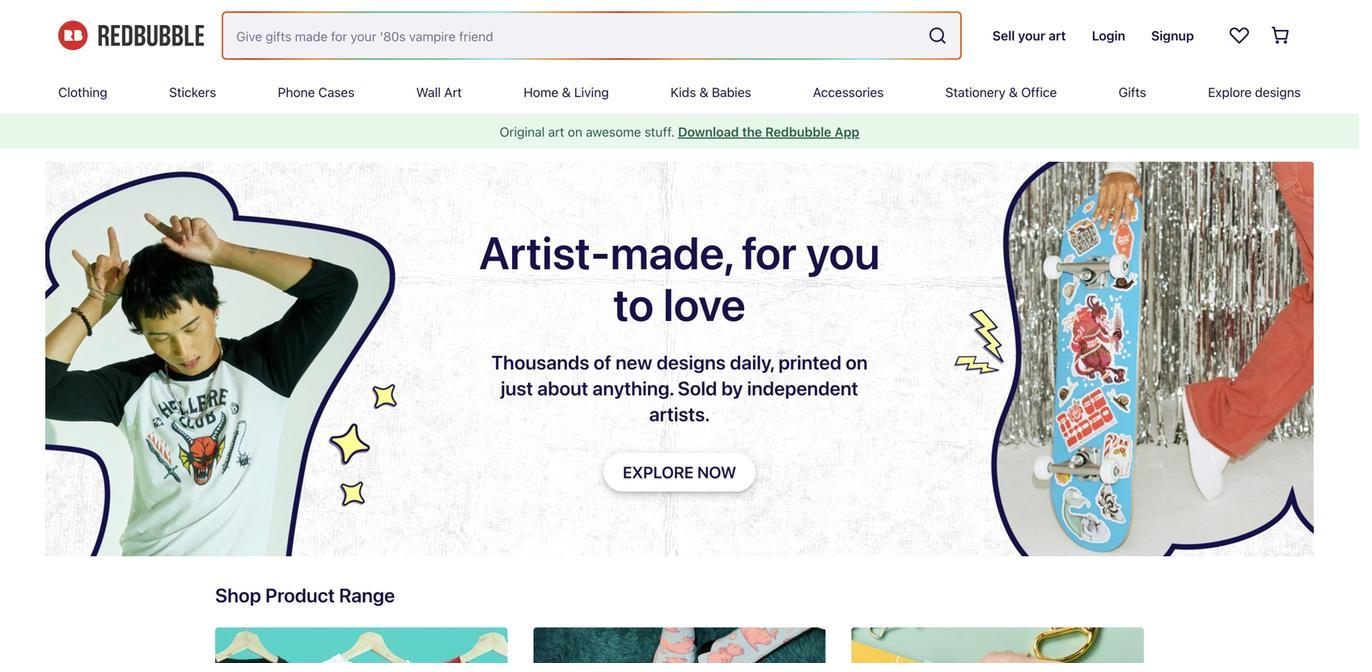 Task type: describe. For each thing, give the bounding box(es) containing it.
by
[[722, 377, 743, 400]]

thousands of new designs daily, printed on just about anything. sold by independent artists.
[[492, 351, 868, 426]]

shop t-shirts image
[[215, 628, 508, 664]]

menu bar containing clothing
[[58, 71, 1301, 113]]

shop product range
[[215, 584, 395, 607]]

stickers link
[[169, 71, 216, 113]]

phone cases link
[[278, 71, 355, 113]]

accessories
[[813, 85, 884, 100]]

1 horizontal spatial designs
[[1256, 85, 1301, 100]]

redbubble
[[766, 124, 832, 140]]

original
[[500, 124, 545, 140]]

the
[[742, 124, 762, 140]]

babies
[[712, 85, 752, 100]]

product
[[265, 584, 335, 607]]

clothing link
[[58, 71, 107, 113]]

printed
[[779, 351, 842, 374]]

of
[[594, 351, 612, 374]]

Search term search field
[[223, 13, 922, 58]]

you
[[806, 226, 880, 279]]

app
[[835, 124, 860, 140]]

home & living
[[524, 85, 609, 100]]

shop
[[215, 584, 261, 607]]

artists.
[[650, 403, 710, 426]]

wall
[[416, 85, 441, 100]]

original art on awesome stuff. download the redbubble app
[[500, 124, 860, 140]]

anything.
[[593, 377, 674, 400]]

shop stickers image
[[852, 628, 1144, 664]]

gifts
[[1119, 85, 1147, 100]]

office
[[1022, 85, 1057, 100]]

designs inside thousands of new designs daily, printed on just about anything. sold by independent artists.
[[657, 351, 726, 374]]

new
[[616, 351, 653, 374]]

wall art
[[416, 85, 462, 100]]

independent
[[747, 377, 859, 400]]

phone
[[278, 85, 315, 100]]

phone cases
[[278, 85, 355, 100]]

for
[[742, 226, 797, 279]]

& for home
[[562, 85, 571, 100]]

shop deals image
[[534, 628, 826, 664]]

home & living link
[[524, 71, 609, 113]]

download the redbubble app link
[[678, 124, 860, 140]]

artist-made, for you to love
[[479, 226, 880, 331]]

made,
[[611, 226, 733, 279]]



Task type: locate. For each thing, give the bounding box(es) containing it.
wall art link
[[416, 71, 462, 113]]

stickers
[[169, 85, 216, 100]]

on right art
[[568, 124, 583, 140]]

explore designs
[[1209, 85, 1301, 100]]

designs
[[1256, 85, 1301, 100], [657, 351, 726, 374]]

awesome
[[586, 124, 641, 140]]

home
[[524, 85, 559, 100]]

kids & babies
[[671, 85, 752, 100]]

1 vertical spatial designs
[[657, 351, 726, 374]]

art
[[444, 85, 462, 100]]

2 horizontal spatial &
[[1009, 85, 1018, 100]]

& left office
[[1009, 85, 1018, 100]]

1 horizontal spatial &
[[700, 85, 709, 100]]

explore designs link
[[1209, 71, 1301, 113]]

& inside "link"
[[700, 85, 709, 100]]

0 vertical spatial on
[[568, 124, 583, 140]]

menu bar
[[58, 71, 1301, 113]]

on
[[568, 124, 583, 140], [846, 351, 868, 374]]

daily,
[[730, 351, 775, 374]]

&
[[562, 85, 571, 100], [700, 85, 709, 100], [1009, 85, 1018, 100]]

& for stationery
[[1009, 85, 1018, 100]]

1 & from the left
[[562, 85, 571, 100]]

on right printed
[[846, 351, 868, 374]]

sold
[[678, 377, 718, 400]]

0 horizontal spatial designs
[[657, 351, 726, 374]]

gifts link
[[1119, 71, 1147, 113]]

& for kids
[[700, 85, 709, 100]]

thousands
[[492, 351, 590, 374]]

1 horizontal spatial on
[[846, 351, 868, 374]]

kids & babies link
[[671, 71, 752, 113]]

cases
[[319, 85, 355, 100]]

living
[[575, 85, 609, 100]]

about
[[538, 377, 589, 400]]

stationery & office
[[946, 85, 1057, 100]]

stuff.
[[645, 124, 675, 140]]

3 & from the left
[[1009, 85, 1018, 100]]

None field
[[223, 13, 961, 58]]

explore
[[1209, 85, 1252, 100]]

& right kids
[[700, 85, 709, 100]]

0 horizontal spatial on
[[568, 124, 583, 140]]

1 vertical spatial on
[[846, 351, 868, 374]]

stationery
[[946, 85, 1006, 100]]

2 & from the left
[[700, 85, 709, 100]]

designs up "sold"
[[657, 351, 726, 374]]

clothing
[[58, 85, 107, 100]]

0 vertical spatial designs
[[1256, 85, 1301, 100]]

designs right explore
[[1256, 85, 1301, 100]]

accessories link
[[813, 71, 884, 113]]

love
[[664, 278, 746, 331]]

range
[[339, 584, 395, 607]]

stationery & office link
[[946, 71, 1057, 113]]

art
[[548, 124, 565, 140]]

artist-
[[479, 226, 611, 279]]

kids
[[671, 85, 696, 100]]

0 horizontal spatial &
[[562, 85, 571, 100]]

to
[[614, 278, 654, 331]]

download
[[678, 124, 739, 140]]

on inside thousands of new designs daily, printed on just about anything. sold by independent artists.
[[846, 351, 868, 374]]

just
[[501, 377, 533, 400]]

& left living
[[562, 85, 571, 100]]

redbubble logo image
[[58, 21, 204, 50]]



Task type: vqa. For each thing, say whether or not it's contained in the screenshot.
the Stickers link on the left of page
yes



